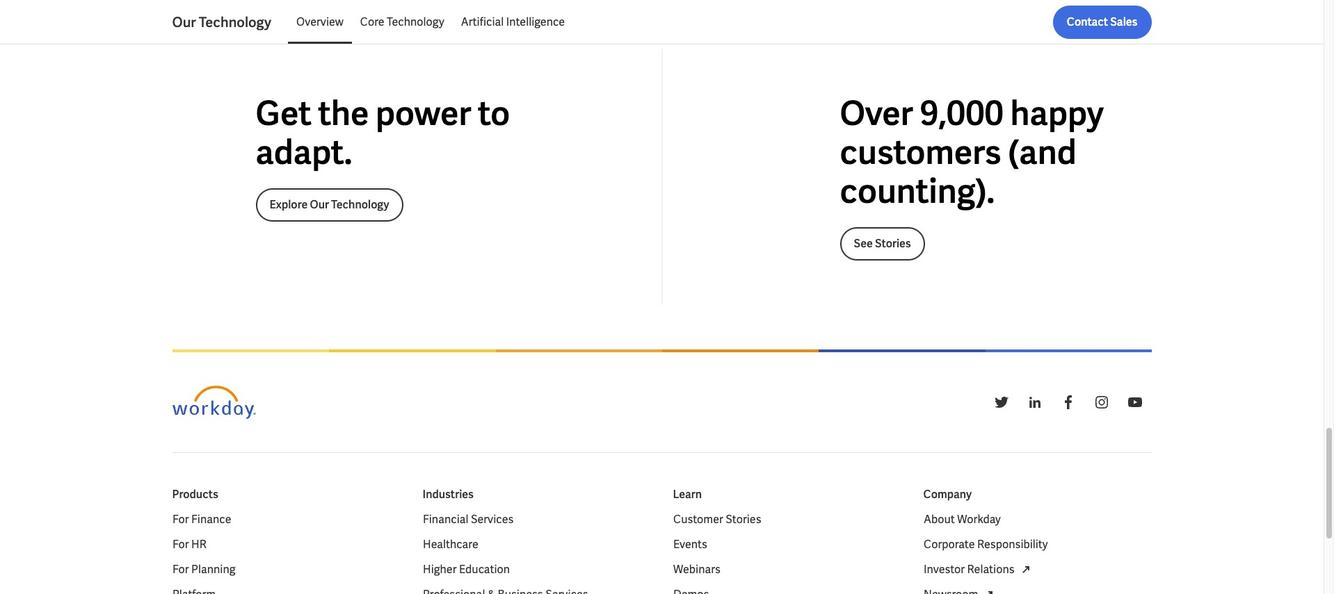 Task type: vqa. For each thing, say whether or not it's contained in the screenshot.
"to" inside ADAPT TO ANYTHING THAT COMES YOUR WAY, JUST LIKE THESE CUSTOMERS.
no



Task type: describe. For each thing, give the bounding box(es) containing it.
industries
[[423, 488, 474, 503]]

responsibility
[[977, 538, 1048, 553]]

workday
[[957, 513, 1001, 528]]

explore our technology link
[[256, 189, 403, 222]]

sales
[[1111, 15, 1138, 29]]

learn
[[673, 488, 702, 503]]

services
[[471, 513, 513, 528]]

healthcare
[[423, 538, 478, 553]]

go to the homepage image
[[172, 386, 256, 420]]

see stories link
[[840, 228, 925, 261]]

our technology link
[[172, 13, 288, 32]]

0 vertical spatial opens in a new tab image
[[1017, 562, 1034, 579]]

overview link
[[288, 6, 352, 39]]

go to twitter image
[[993, 395, 1010, 411]]

investor
[[924, 563, 965, 578]]

corporate
[[924, 538, 975, 553]]

healthcare link
[[423, 537, 478, 554]]

for hr link
[[172, 537, 206, 554]]

artificial intelligence link
[[453, 6, 573, 39]]

9,000
[[920, 92, 1004, 135]]

for for for planning
[[172, 563, 189, 578]]

over 9,000 happy customers (and counting).
[[840, 92, 1104, 213]]

higher education link
[[423, 562, 510, 579]]

customers
[[840, 131, 1002, 174]]

explore
[[270, 198, 308, 212]]

get
[[256, 92, 312, 135]]

go to facebook image
[[1060, 395, 1077, 411]]

our inside 'link'
[[310, 198, 329, 212]]

go to instagram image
[[1093, 395, 1110, 411]]

core technology
[[360, 15, 444, 29]]

core technology link
[[352, 6, 453, 39]]

about workday link
[[924, 512, 1001, 529]]

for finance
[[172, 513, 231, 528]]

counting).
[[840, 170, 995, 213]]

for for for finance
[[172, 513, 189, 528]]

finance
[[191, 513, 231, 528]]

webinars link
[[673, 562, 720, 579]]

customer stories
[[673, 513, 761, 528]]

over
[[840, 92, 913, 135]]

list for company
[[924, 512, 1152, 595]]

list item for education
[[423, 587, 651, 595]]

technology for core technology
[[387, 15, 444, 29]]

customer stories link
[[673, 512, 761, 529]]

explore our technology
[[270, 198, 389, 212]]

about workday
[[924, 513, 1001, 528]]

investor relations
[[924, 563, 1014, 578]]

education
[[459, 563, 510, 578]]



Task type: locate. For each thing, give the bounding box(es) containing it.
corporate responsibility
[[924, 538, 1048, 553]]

corporate responsibility link
[[924, 537, 1048, 554]]

go to youtube image
[[1127, 395, 1143, 411]]

1 vertical spatial stories
[[725, 513, 761, 528]]

financial services
[[423, 513, 513, 528]]

opens in a new tab image
[[1017, 562, 1034, 579], [981, 587, 998, 595]]

menu containing overview
[[288, 6, 573, 39]]

3 for from the top
[[172, 563, 189, 578]]

for planning link
[[172, 562, 235, 579]]

2 list item from the left
[[423, 587, 651, 595]]

0 vertical spatial for
[[172, 513, 189, 528]]

1 vertical spatial our
[[310, 198, 329, 212]]

list for learn
[[673, 512, 901, 595]]

list containing about workday
[[924, 512, 1152, 595]]

opens in a new tab image down responsibility
[[1017, 562, 1034, 579]]

for up the for hr
[[172, 513, 189, 528]]

0 vertical spatial our
[[172, 13, 196, 31]]

overview
[[296, 15, 344, 29]]

2 vertical spatial for
[[172, 563, 189, 578]]

planning
[[191, 563, 235, 578]]

about
[[924, 513, 955, 528]]

hr
[[191, 538, 206, 553]]

company
[[924, 488, 972, 503]]

for planning
[[172, 563, 235, 578]]

stories right see
[[875, 237, 911, 251]]

1 horizontal spatial our
[[310, 198, 329, 212]]

adapt.
[[256, 131, 352, 174]]

see
[[854, 237, 873, 251]]

financial services link
[[423, 512, 513, 529]]

technology inside explore our technology 'link'
[[331, 198, 389, 212]]

stories inside 'link'
[[725, 513, 761, 528]]

contact
[[1067, 15, 1108, 29]]

for inside "link"
[[172, 538, 189, 553]]

menu
[[288, 6, 573, 39]]

customer
[[673, 513, 723, 528]]

relations
[[967, 563, 1014, 578]]

technology
[[199, 13, 271, 31], [387, 15, 444, 29], [331, 198, 389, 212]]

happy
[[1011, 92, 1104, 135]]

stories right customer
[[725, 513, 761, 528]]

list for industries
[[423, 512, 651, 595]]

1 horizontal spatial list item
[[423, 587, 651, 595]]

technology for our technology
[[199, 13, 271, 31]]

go to linkedin image
[[1027, 395, 1043, 411]]

higher education
[[423, 563, 510, 578]]

1 horizontal spatial opens in a new tab image
[[1017, 562, 1034, 579]]

0 horizontal spatial our
[[172, 13, 196, 31]]

higher
[[423, 563, 456, 578]]

list containing overview
[[288, 6, 1152, 39]]

list containing for finance
[[172, 512, 400, 595]]

list containing financial services
[[423, 512, 651, 595]]

intelligence
[[506, 15, 565, 29]]

1 vertical spatial for
[[172, 538, 189, 553]]

1 list item from the left
[[172, 587, 400, 595]]

for hr
[[172, 538, 206, 553]]

for for for hr
[[172, 538, 189, 553]]

webinars
[[673, 563, 720, 578]]

1 for from the top
[[172, 513, 189, 528]]

list containing customer stories
[[673, 512, 901, 595]]

for
[[172, 513, 189, 528], [172, 538, 189, 553], [172, 563, 189, 578]]

artificial intelligence
[[461, 15, 565, 29]]

2 for from the top
[[172, 538, 189, 553]]

events link
[[673, 537, 707, 554]]

products
[[172, 488, 218, 503]]

0 horizontal spatial stories
[[725, 513, 761, 528]]

contact sales link
[[1053, 6, 1152, 39]]

events
[[673, 538, 707, 553]]

stories for customer stories
[[725, 513, 761, 528]]

the
[[318, 92, 369, 135]]

investor relations link
[[924, 562, 1034, 579]]

for left hr
[[172, 538, 189, 553]]

get the power to adapt.
[[256, 92, 510, 174]]

list for products
[[172, 512, 400, 595]]

technology inside our technology link
[[199, 13, 271, 31]]

see stories
[[854, 237, 911, 251]]

our
[[172, 13, 196, 31], [310, 198, 329, 212]]

1 horizontal spatial stories
[[875, 237, 911, 251]]

core
[[360, 15, 385, 29]]

0 vertical spatial stories
[[875, 237, 911, 251]]

power
[[376, 92, 471, 135]]

list item for planning
[[172, 587, 400, 595]]

financial
[[423, 513, 468, 528]]

opens in a new tab image down the relations
[[981, 587, 998, 595]]

list
[[288, 6, 1152, 39], [172, 512, 400, 595], [423, 512, 651, 595], [673, 512, 901, 595], [924, 512, 1152, 595]]

0 horizontal spatial opens in a new tab image
[[981, 587, 998, 595]]

technology inside core technology "link"
[[387, 15, 444, 29]]

our technology
[[172, 13, 271, 31]]

stories
[[875, 237, 911, 251], [725, 513, 761, 528]]

contact sales
[[1067, 15, 1138, 29]]

artificial
[[461, 15, 504, 29]]

3 list item from the left
[[673, 587, 901, 595]]

2 horizontal spatial list item
[[673, 587, 901, 595]]

0 horizontal spatial list item
[[172, 587, 400, 595]]

for finance link
[[172, 512, 231, 529]]

stories for see stories
[[875, 237, 911, 251]]

1 vertical spatial opens in a new tab image
[[981, 587, 998, 595]]

list item
[[172, 587, 400, 595], [423, 587, 651, 595], [673, 587, 901, 595]]

(and
[[1008, 131, 1077, 174]]

for down for hr "link" in the left of the page
[[172, 563, 189, 578]]

to
[[478, 92, 510, 135]]



